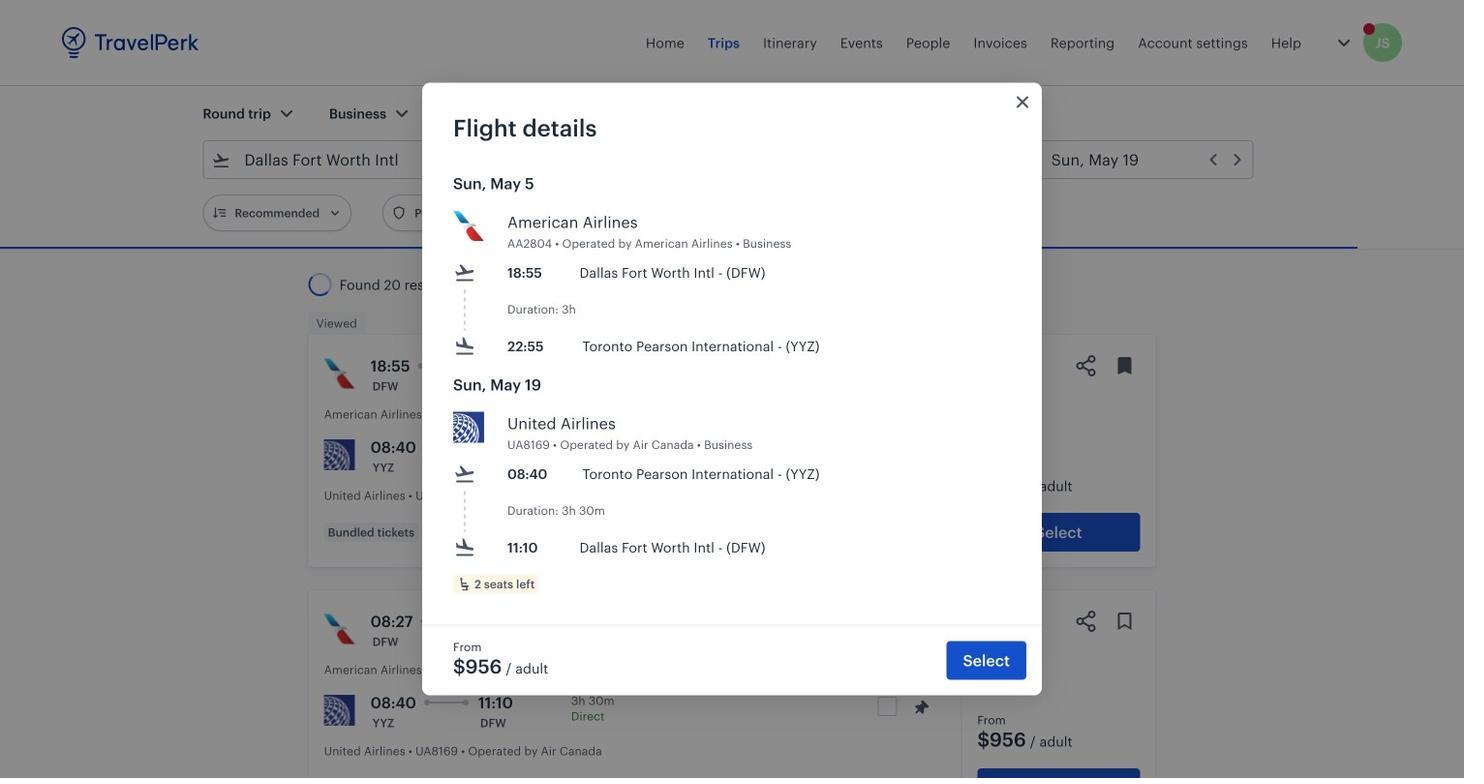 Task type: vqa. For each thing, say whether or not it's contained in the screenshot.
Add First Traveler search box
no



Task type: locate. For each thing, give the bounding box(es) containing it.
0 vertical spatial united airlines image
[[324, 440, 355, 471]]

united airlines image
[[324, 440, 355, 471], [324, 696, 355, 727]]

To search field
[[520, 144, 717, 175]]

From search field
[[231, 144, 427, 175]]

2 american airlines image from the top
[[324, 614, 355, 645]]

american airlines image
[[324, 358, 355, 389], [324, 614, 355, 645]]

0 vertical spatial american airlines image
[[324, 358, 355, 389]]

1 vertical spatial united airlines image
[[324, 696, 355, 727]]

1 united airlines image from the top
[[324, 440, 355, 471]]

1 vertical spatial american airlines image
[[324, 614, 355, 645]]



Task type: describe. For each thing, give the bounding box(es) containing it.
modalbody element
[[422, 141, 1042, 625]]

2 united airlines image from the top
[[324, 696, 355, 727]]

1 american airlines image from the top
[[324, 358, 355, 389]]

modalheader element
[[422, 83, 1042, 141]]

Return field
[[1038, 144, 1245, 175]]



